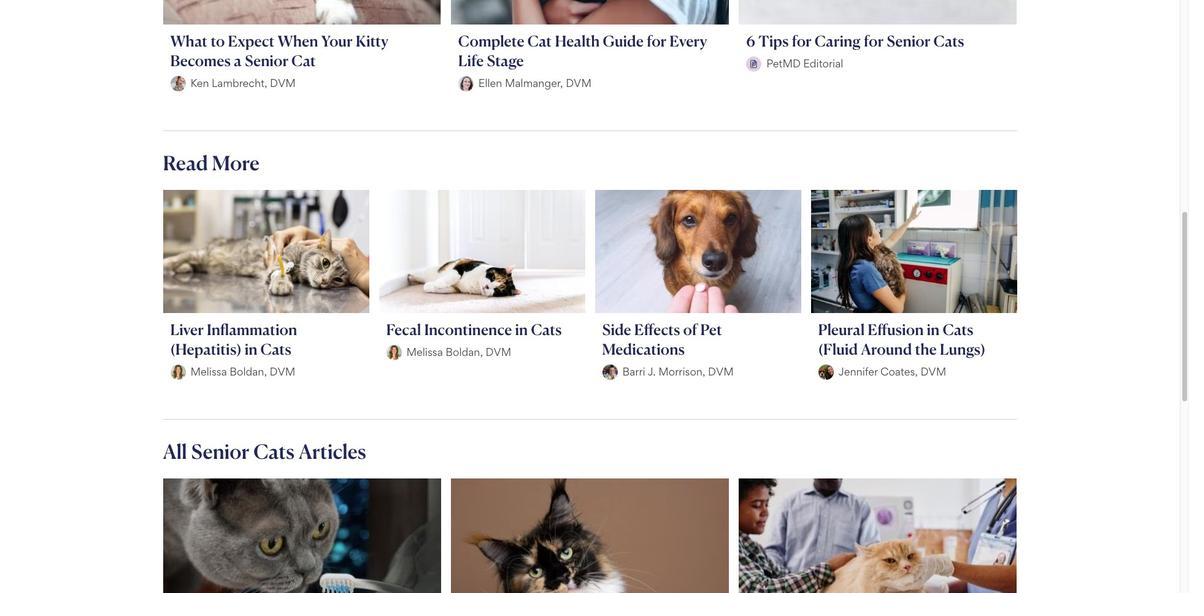 Task type: locate. For each thing, give the bounding box(es) containing it.
liver inflammation (hepatitis) in cats
[[170, 321, 297, 359]]

1 vertical spatial melissa
[[191, 366, 227, 379]]

melissa boldan, dvm for in
[[406, 346, 511, 359]]

by image down the (fluid
[[818, 365, 834, 380]]

tips
[[758, 32, 789, 50]]

0 horizontal spatial melissa
[[191, 366, 227, 379]]

1 horizontal spatial in
[[515, 321, 528, 339]]

inflammation
[[207, 321, 297, 339]]

liver
[[170, 321, 204, 339]]

1 vertical spatial senior
[[245, 51, 288, 70]]

2 horizontal spatial for
[[864, 32, 884, 50]]

senior
[[887, 32, 930, 50], [245, 51, 288, 70], [191, 440, 249, 464]]

guide
[[603, 32, 644, 50]]

dvm down fecal incontinence in cats
[[486, 346, 511, 359]]

ellen
[[478, 77, 502, 90]]

(hepatitis)
[[170, 340, 242, 359]]

melissa down (hepatitis)
[[191, 366, 227, 379]]

by image for side effects of pet medications
[[602, 365, 618, 380]]

in down the inflammation
[[245, 340, 257, 359]]

dvm down what to expect when your kitty becomes a senior cat on the top of the page
[[270, 77, 296, 90]]

6 tips for caring for senior cats
[[746, 32, 964, 50]]

melissa for inflammation
[[191, 366, 227, 379]]

1 horizontal spatial for
[[792, 32, 812, 50]]

2 vertical spatial by image
[[818, 365, 834, 380]]

dvm down the complete cat health guide for every life stage
[[566, 77, 591, 90]]

in inside pleural effusion in cats (fluid around the lungs)
[[927, 321, 940, 339]]

cats
[[933, 32, 964, 50], [531, 321, 562, 339], [943, 321, 973, 339], [261, 340, 291, 359], [254, 440, 295, 464]]

1 vertical spatial melissa boldan, dvm
[[191, 366, 295, 379]]

by image down '6' at the top
[[746, 56, 762, 72]]

by image left the barri
[[602, 365, 618, 380]]

lambrecht,
[[212, 77, 267, 90]]

morrison,
[[659, 366, 705, 379]]

melissa down fecal
[[406, 346, 443, 359]]

0 horizontal spatial boldan,
[[230, 366, 267, 379]]

boldan, down the liver inflammation (hepatitis) in cats
[[230, 366, 267, 379]]

0 horizontal spatial in
[[245, 340, 257, 359]]

in right incontinence
[[515, 321, 528, 339]]

a
[[234, 51, 242, 70]]

dvm down the inflammation
[[270, 366, 295, 379]]

petmd
[[766, 57, 801, 70]]

more
[[212, 151, 260, 175]]

melissa boldan, dvm
[[406, 346, 511, 359], [191, 366, 295, 379]]

0 horizontal spatial melissa boldan, dvm
[[191, 366, 295, 379]]

caring
[[815, 32, 861, 50]]

in up the the
[[927, 321, 940, 339]]

0 vertical spatial boldan,
[[446, 346, 483, 359]]

effusion
[[868, 321, 924, 339]]

by image for pleural effusion in cats (fluid around the lungs)
[[818, 365, 834, 380]]

boldan,
[[446, 346, 483, 359], [230, 366, 267, 379]]

barri
[[622, 366, 645, 379]]

in inside the liver inflammation (hepatitis) in cats
[[245, 340, 257, 359]]

(fluid
[[818, 340, 858, 359]]

for up "petmd editorial"
[[792, 32, 812, 50]]

for
[[647, 32, 667, 50], [792, 32, 812, 50], [864, 32, 884, 50]]

to
[[211, 32, 225, 50]]

for for caring
[[864, 32, 884, 50]]

0 vertical spatial melissa
[[406, 346, 443, 359]]

cat left health
[[527, 32, 552, 50]]

complete
[[458, 32, 524, 50]]

cats inside pleural effusion in cats (fluid around the lungs)
[[943, 321, 973, 339]]

3 for from the left
[[864, 32, 884, 50]]

cat down when
[[292, 51, 316, 70]]

by image down fecal
[[386, 345, 402, 361]]

becomes
[[170, 51, 231, 70]]

boldan, for in
[[446, 346, 483, 359]]

2 horizontal spatial by image
[[818, 365, 834, 380]]

1 vertical spatial cat
[[292, 51, 316, 70]]

stage
[[487, 51, 524, 70]]

cat
[[527, 32, 552, 50], [292, 51, 316, 70]]

0 vertical spatial melissa boldan, dvm
[[406, 346, 511, 359]]

cats inside the liver inflammation (hepatitis) in cats
[[261, 340, 291, 359]]

dvm down the the
[[921, 366, 946, 379]]

1 horizontal spatial by image
[[746, 56, 762, 72]]

dvm
[[270, 77, 296, 90], [566, 77, 591, 90], [486, 346, 511, 359], [270, 366, 295, 379], [708, 366, 734, 379], [921, 366, 946, 379]]

1 horizontal spatial melissa boldan, dvm
[[406, 346, 511, 359]]

life
[[458, 51, 484, 70]]

in
[[515, 321, 528, 339], [927, 321, 940, 339], [245, 340, 257, 359]]

melissa
[[406, 346, 443, 359], [191, 366, 227, 379]]

dvm for incontinence
[[486, 346, 511, 359]]

1 horizontal spatial cat
[[527, 32, 552, 50]]

0 horizontal spatial for
[[647, 32, 667, 50]]

by image down (hepatitis)
[[170, 365, 186, 380]]

read
[[163, 151, 208, 175]]

by image for liver inflammation (hepatitis) in cats
[[170, 365, 186, 380]]

melissa boldan, dvm down the liver inflammation (hepatitis) in cats
[[191, 366, 295, 379]]

1 horizontal spatial melissa
[[406, 346, 443, 359]]

for right caring
[[864, 32, 884, 50]]

0 vertical spatial by image
[[746, 56, 762, 72]]

1 vertical spatial boldan,
[[230, 366, 267, 379]]

fecal incontinence in cats
[[386, 321, 562, 339]]

1 horizontal spatial boldan,
[[446, 346, 483, 359]]

by image
[[458, 76, 474, 91], [386, 345, 402, 361], [170, 365, 186, 380], [602, 365, 618, 380]]

melissa for incontinence
[[406, 346, 443, 359]]

malmanger,
[[505, 77, 563, 90]]

fecal
[[386, 321, 421, 339]]

for left every
[[647, 32, 667, 50]]

melissa boldan, dvm down incontinence
[[406, 346, 511, 359]]

boldan, down incontinence
[[446, 346, 483, 359]]

dvm for to
[[270, 77, 296, 90]]

your
[[321, 32, 353, 50]]

senior inside what to expect when your kitty becomes a senior cat
[[245, 51, 288, 70]]

for inside the complete cat health guide for every life stage
[[647, 32, 667, 50]]

0 horizontal spatial by image
[[170, 76, 186, 91]]

0 horizontal spatial cat
[[292, 51, 316, 70]]

0 vertical spatial cat
[[527, 32, 552, 50]]

boldan, for (hepatitis)
[[230, 366, 267, 379]]

dvm right the morrison,
[[708, 366, 734, 379]]

1 vertical spatial by image
[[170, 76, 186, 91]]

what
[[170, 32, 208, 50]]

expect
[[228, 32, 275, 50]]

of
[[683, 321, 697, 339]]

read more
[[163, 151, 260, 175]]

2 horizontal spatial in
[[927, 321, 940, 339]]

dvm for effusion
[[921, 366, 946, 379]]

by image down "life"
[[458, 76, 474, 91]]

by image left ken
[[170, 76, 186, 91]]

1 for from the left
[[647, 32, 667, 50]]

by image
[[746, 56, 762, 72], [170, 76, 186, 91], [818, 365, 834, 380]]

pleural
[[818, 321, 865, 339]]

in for effusion
[[927, 321, 940, 339]]

barri j. morrison, dvm
[[622, 366, 734, 379]]



Task type: describe. For each thing, give the bounding box(es) containing it.
by image for 6 tips for caring for senior cats
[[746, 56, 762, 72]]

around
[[861, 340, 912, 359]]

coates,
[[880, 366, 918, 379]]

every
[[670, 32, 707, 50]]

editorial
[[803, 57, 843, 70]]

side
[[602, 321, 631, 339]]

complete cat health guide for every life stage
[[458, 32, 707, 70]]

ken
[[191, 77, 209, 90]]

dvm for cat
[[566, 77, 591, 90]]

2 vertical spatial senior
[[191, 440, 249, 464]]

side effects of pet medications
[[602, 321, 722, 359]]

all senior cats articles
[[163, 440, 366, 464]]

ellen malmanger, dvm
[[478, 77, 591, 90]]

when
[[278, 32, 318, 50]]

cat inside what to expect when your kitty becomes a senior cat
[[292, 51, 316, 70]]

melissa boldan, dvm for (hepatitis)
[[191, 366, 295, 379]]

pet
[[700, 321, 722, 339]]

pleural effusion in cats (fluid around the lungs)
[[818, 321, 986, 359]]

jennifer
[[838, 366, 878, 379]]

j.
[[648, 366, 656, 379]]

for for guide
[[647, 32, 667, 50]]

petmd editorial
[[766, 57, 843, 70]]

all
[[163, 440, 187, 464]]

lungs)
[[940, 340, 986, 359]]

2 for from the left
[[792, 32, 812, 50]]

in for incontinence
[[515, 321, 528, 339]]

6
[[746, 32, 755, 50]]

articles
[[299, 440, 366, 464]]

kitty
[[356, 32, 388, 50]]

health
[[555, 32, 600, 50]]

what to expect when your kitty becomes a senior cat
[[170, 32, 388, 70]]

the
[[915, 340, 937, 359]]

effects
[[634, 321, 680, 339]]

ken lambrecht, dvm
[[191, 77, 296, 90]]

incontinence
[[424, 321, 512, 339]]

medications
[[602, 340, 685, 359]]

by image for fecal incontinence in cats
[[386, 345, 402, 361]]

dvm for inflammation
[[270, 366, 295, 379]]

jennifer coates, dvm
[[838, 366, 946, 379]]

by image for complete cat health guide for every life stage
[[458, 76, 474, 91]]

cat inside the complete cat health guide for every life stage
[[527, 32, 552, 50]]

0 vertical spatial senior
[[887, 32, 930, 50]]

by image for what to expect when your kitty becomes a senior cat
[[170, 76, 186, 91]]



Task type: vqa. For each thing, say whether or not it's contained in the screenshot.
bottommost Boldan,
yes



